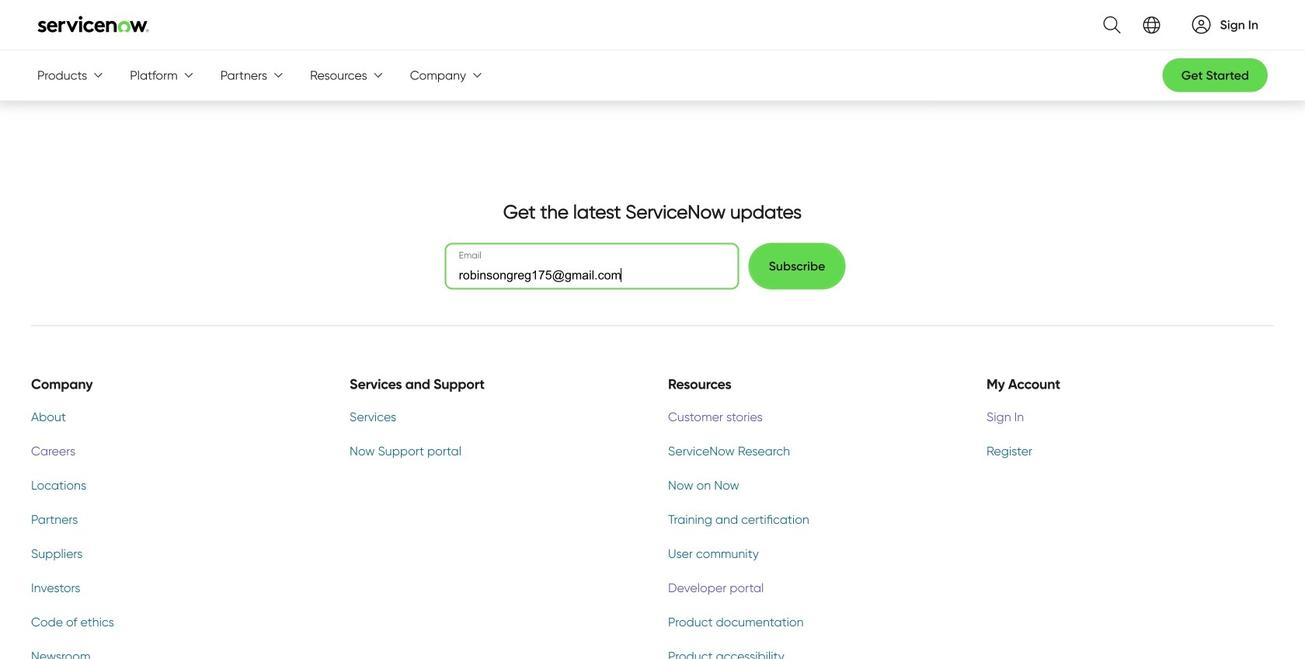 Task type: locate. For each thing, give the bounding box(es) containing it.
servicenow image
[[37, 16, 149, 32]]

arc image
[[1193, 15, 1211, 34]]

search image
[[1095, 7, 1121, 43]]



Task type: describe. For each thing, give the bounding box(es) containing it.
Email text field
[[447, 245, 738, 288]]



Task type: vqa. For each thing, say whether or not it's contained in the screenshot.
ServiceNow image
yes



